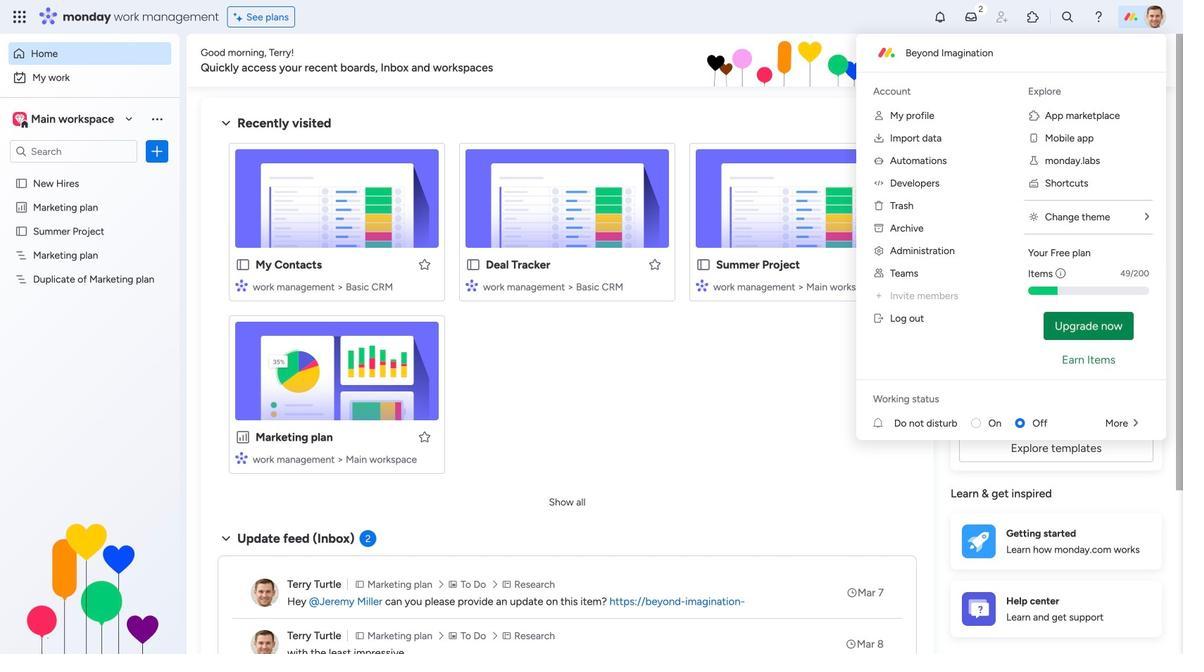 Task type: describe. For each thing, give the bounding box(es) containing it.
close recently visited image
[[218, 115, 235, 132]]

v2 info image
[[1056, 266, 1066, 281]]

help center element
[[951, 581, 1162, 637]]

notifications image
[[933, 10, 947, 24]]

2 image
[[975, 1, 988, 17]]

close update feed (inbox) image
[[218, 530, 235, 547]]

lottie animation image for the bottommost lottie animation element
[[0, 512, 180, 654]]

monday marketplace image
[[1026, 10, 1040, 24]]

public dashboard image
[[235, 430, 251, 445]]

0 vertical spatial add to favorites image
[[648, 257, 662, 272]]

developers image
[[874, 178, 885, 189]]

0 vertical spatial option
[[8, 42, 171, 65]]

workspace selection element
[[10, 94, 121, 144]]

update feed image
[[964, 10, 978, 24]]

v2 surfce notifications image
[[874, 416, 894, 431]]

search everything image
[[1061, 10, 1075, 24]]

help image
[[1092, 10, 1106, 24]]

automations image
[[874, 155, 885, 166]]

templates image image
[[964, 283, 1150, 381]]

my profile image
[[874, 110, 885, 121]]

list arrow image
[[1145, 212, 1150, 222]]

1 vertical spatial lottie animation element
[[0, 512, 180, 654]]

v2 user feedback image
[[962, 52, 973, 68]]

administration image
[[874, 245, 885, 256]]

see plans image
[[234, 9, 246, 25]]

invite members image
[[874, 290, 885, 302]]

monday.labs image
[[1029, 155, 1040, 166]]

lottie animation image for top lottie animation element
[[552, 34, 948, 87]]

quick search results list box
[[218, 132, 917, 491]]

options image
[[150, 144, 164, 158]]

import data image
[[874, 132, 885, 144]]



Task type: vqa. For each thing, say whether or not it's contained in the screenshot.
app logo
no



Task type: locate. For each thing, give the bounding box(es) containing it.
add to favorites image
[[418, 257, 432, 272]]

2 vertical spatial option
[[0, 171, 180, 173]]

1 vertical spatial lottie animation image
[[0, 512, 180, 654]]

mobile app image
[[1029, 132, 1040, 144]]

menu image
[[150, 112, 164, 126]]

1 horizontal spatial lottie animation element
[[552, 34, 948, 87]]

log out image
[[874, 313, 885, 324]]

terry turtle image
[[1144, 6, 1167, 28], [251, 579, 279, 607], [251, 630, 279, 654]]

0 horizontal spatial lottie animation image
[[0, 512, 180, 654]]

1 horizontal spatial add to favorites image
[[648, 257, 662, 272]]

public dashboard image
[[15, 201, 28, 214]]

getting started element
[[951, 513, 1162, 570]]

1 vertical spatial add to favorites image
[[418, 430, 432, 444]]

0 vertical spatial terry turtle image
[[1144, 6, 1167, 28]]

1 vertical spatial terry turtle image
[[251, 579, 279, 607]]

shortcuts image
[[1029, 178, 1040, 189]]

0 vertical spatial lottie animation image
[[552, 34, 948, 87]]

1 horizontal spatial lottie animation image
[[552, 34, 948, 87]]

1 vertical spatial option
[[8, 66, 171, 89]]

public board image
[[15, 177, 28, 190], [15, 225, 28, 238], [235, 257, 251, 273], [466, 257, 481, 273], [696, 257, 712, 273]]

0 vertical spatial lottie animation element
[[552, 34, 948, 87]]

0 horizontal spatial lottie animation element
[[0, 512, 180, 654]]

option
[[8, 42, 171, 65], [8, 66, 171, 89], [0, 171, 180, 173]]

select product image
[[13, 10, 27, 24]]

2 vertical spatial terry turtle image
[[251, 630, 279, 654]]

change theme image
[[1029, 211, 1040, 223]]

remove from favorites image
[[878, 257, 893, 272]]

component image
[[466, 279, 478, 292]]

trash image
[[874, 200, 885, 211]]

list arrow image
[[1134, 418, 1138, 428]]

teams image
[[874, 268, 885, 279]]

Search in workspace field
[[30, 143, 118, 159]]

list box
[[0, 169, 180, 481]]

add to favorites image
[[648, 257, 662, 272], [418, 430, 432, 444]]

lottie animation image
[[552, 34, 948, 87], [0, 512, 180, 654]]

archive image
[[874, 223, 885, 234]]

2 element
[[360, 530, 377, 547]]

lottie animation element
[[552, 34, 948, 87], [0, 512, 180, 654]]

menu item
[[874, 287, 995, 304]]

0 horizontal spatial add to favorites image
[[418, 430, 432, 444]]



